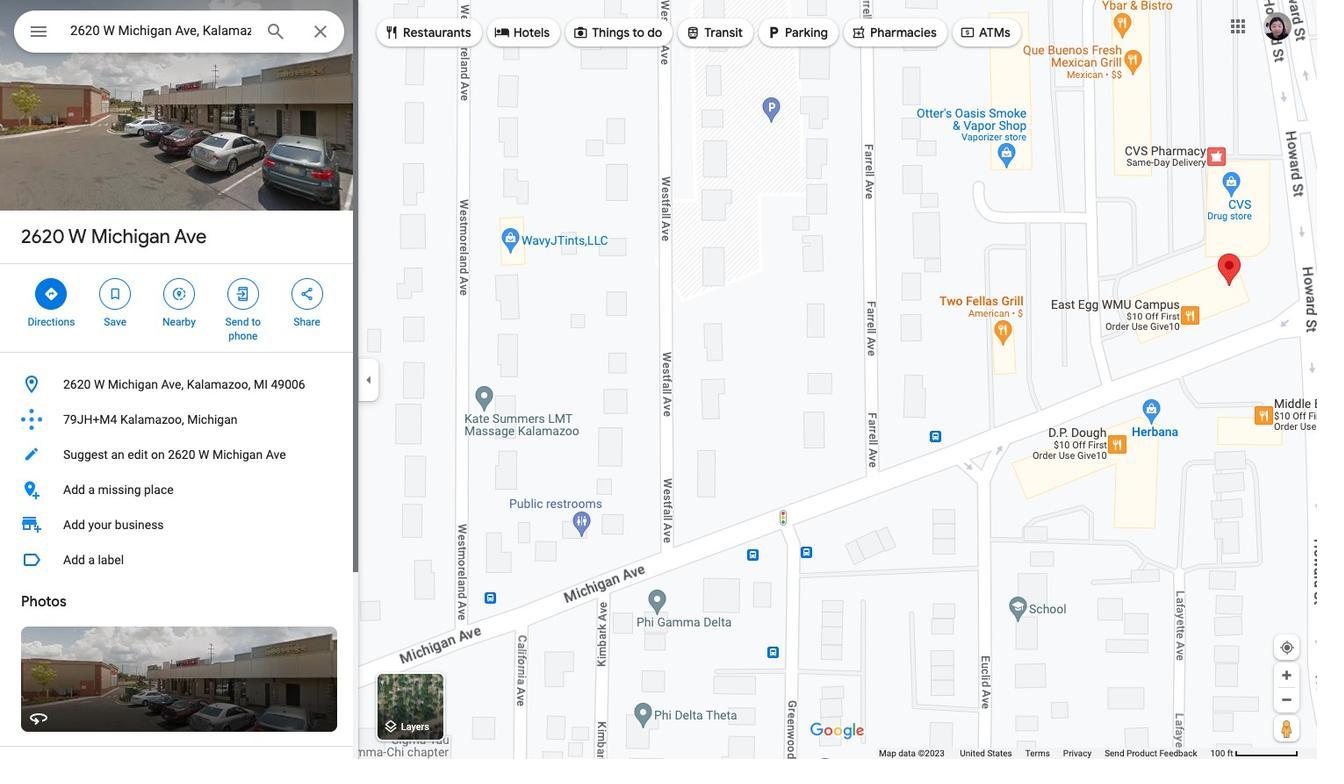 Task type: locate. For each thing, give the bounding box(es) containing it.
send for send product feedback
[[1105, 749, 1125, 759]]

michigan down 2620 w michigan ave, kalamazoo, mi 49006
[[187, 413, 238, 427]]

mi
[[254, 378, 268, 392]]

send product feedback button
[[1105, 748, 1197, 760]]

michigan for 79jh+m4 kalamazoo, michigan
[[187, 413, 238, 427]]

send left product
[[1105, 749, 1125, 759]]

1 vertical spatial 2620
[[63, 378, 91, 392]]

w for 2620 w michigan ave
[[68, 225, 87, 249]]

a left label on the left bottom of the page
[[88, 553, 95, 567]]

terms button
[[1026, 748, 1050, 760]]

0 vertical spatial w
[[68, 225, 87, 249]]

send up phone
[[225, 316, 249, 328]]

3 add from the top
[[63, 553, 85, 567]]

kalamazoo,
[[187, 378, 251, 392], [120, 413, 184, 427]]

send for send to phone
[[225, 316, 249, 328]]

None field
[[70, 20, 251, 41]]

michigan
[[91, 225, 170, 249], [108, 378, 158, 392], [187, 413, 238, 427], [212, 448, 263, 462]]

missing
[[98, 483, 141, 497]]

1 vertical spatial a
[[88, 553, 95, 567]]

michigan for 2620 w michigan ave
[[91, 225, 170, 249]]

on
[[151, 448, 165, 462]]

kalamazoo, up on
[[120, 413, 184, 427]]


[[766, 23, 782, 42]]

1 vertical spatial ave
[[266, 448, 286, 462]]

add
[[63, 483, 85, 497], [63, 518, 85, 532], [63, 553, 85, 567]]

to up phone
[[251, 316, 261, 328]]

footer containing map data ©2023
[[879, 748, 1211, 760]]

kalamazoo, left "mi"
[[187, 378, 251, 392]]

1 vertical spatial to
[[251, 316, 261, 328]]

1 add from the top
[[63, 483, 85, 497]]

2620 right on
[[168, 448, 195, 462]]

to left do
[[633, 25, 645, 40]]

show your location image
[[1280, 640, 1295, 656]]

0 vertical spatial send
[[225, 316, 249, 328]]

show street view coverage image
[[1274, 716, 1300, 742]]

a left missing
[[88, 483, 95, 497]]

1 vertical spatial kalamazoo,
[[120, 413, 184, 427]]

product
[[1127, 749, 1157, 759]]

 search field
[[14, 11, 344, 56]]

send inside send product feedback button
[[1105, 749, 1125, 759]]

1 vertical spatial add
[[63, 518, 85, 532]]

data
[[899, 749, 916, 759]]

add a missing place
[[63, 483, 174, 497]]

1 horizontal spatial kalamazoo,
[[187, 378, 251, 392]]

privacy
[[1063, 749, 1092, 759]]

0 vertical spatial a
[[88, 483, 95, 497]]

1 horizontal spatial send
[[1105, 749, 1125, 759]]

100 ft
[[1211, 749, 1233, 759]]

100 ft button
[[1211, 749, 1299, 759]]

2 vertical spatial 2620
[[168, 448, 195, 462]]

0 vertical spatial ave
[[174, 225, 207, 249]]

send
[[225, 316, 249, 328], [1105, 749, 1125, 759]]

100
[[1211, 749, 1225, 759]]

add left your
[[63, 518, 85, 532]]

a
[[88, 483, 95, 497], [88, 553, 95, 567]]

1 vertical spatial w
[[94, 378, 105, 392]]

to inside send to phone
[[251, 316, 261, 328]]

49006
[[271, 378, 305, 392]]


[[107, 285, 123, 304]]

2 a from the top
[[88, 553, 95, 567]]

add your business link
[[0, 508, 358, 543]]

ave up 
[[174, 225, 207, 249]]

collapse side panel image
[[359, 370, 378, 389]]

1 vertical spatial send
[[1105, 749, 1125, 759]]

0 horizontal spatial ave
[[174, 225, 207, 249]]

phone
[[229, 330, 258, 342]]

to inside  things to do
[[633, 25, 645, 40]]

ave inside button
[[266, 448, 286, 462]]

0 horizontal spatial send
[[225, 316, 249, 328]]

kalamazoo, inside "button"
[[120, 413, 184, 427]]

0 horizontal spatial to
[[251, 316, 261, 328]]

michigan up 
[[91, 225, 170, 249]]

1 a from the top
[[88, 483, 95, 497]]

michigan inside "button"
[[187, 413, 238, 427]]

photos
[[21, 594, 66, 611]]

to
[[633, 25, 645, 40], [251, 316, 261, 328]]

w for 2620 w michigan ave, kalamazoo, mi 49006
[[94, 378, 105, 392]]

restaurants
[[403, 25, 471, 40]]

 hotels
[[494, 23, 550, 42]]


[[573, 23, 589, 42]]

an
[[111, 448, 124, 462]]

ave down 49006
[[266, 448, 286, 462]]

2620 up 79jh+m4
[[63, 378, 91, 392]]

ave
[[174, 225, 207, 249], [266, 448, 286, 462]]

1 horizontal spatial ave
[[266, 448, 286, 462]]

0 vertical spatial add
[[63, 483, 85, 497]]

79jh+m4 kalamazoo, michigan button
[[0, 402, 358, 437]]

add left label on the left bottom of the page
[[63, 553, 85, 567]]

79jh+m4
[[63, 413, 117, 427]]

1 horizontal spatial to
[[633, 25, 645, 40]]

 atms
[[960, 23, 1011, 42]]

1 horizontal spatial w
[[94, 378, 105, 392]]

ave,
[[161, 378, 184, 392]]


[[171, 285, 187, 304]]

w
[[68, 225, 87, 249], [94, 378, 105, 392], [199, 448, 209, 462]]

footer
[[879, 748, 1211, 760]]

send inside send to phone
[[225, 316, 249, 328]]


[[299, 285, 315, 304]]

0 vertical spatial 2620
[[21, 225, 65, 249]]


[[960, 23, 976, 42]]

2 add from the top
[[63, 518, 85, 532]]

2620 up the  on the top left of the page
[[21, 225, 65, 249]]

states
[[987, 749, 1012, 759]]

share
[[294, 316, 320, 328]]

 pharmacies
[[851, 23, 937, 42]]

michigan up add a missing place button
[[212, 448, 263, 462]]

edit
[[128, 448, 148, 462]]

0 vertical spatial to
[[633, 25, 645, 40]]

2620
[[21, 225, 65, 249], [63, 378, 91, 392], [168, 448, 195, 462]]

0 horizontal spatial kalamazoo,
[[120, 413, 184, 427]]

2 vertical spatial add
[[63, 553, 85, 567]]

2 horizontal spatial w
[[199, 448, 209, 462]]

add down suggest
[[63, 483, 85, 497]]

feedback
[[1160, 749, 1197, 759]]

pharmacies
[[870, 25, 937, 40]]


[[43, 285, 59, 304]]

0 vertical spatial kalamazoo,
[[187, 378, 251, 392]]


[[384, 23, 400, 42]]

 button
[[14, 11, 63, 56]]

 parking
[[766, 23, 828, 42]]

michigan up 79jh+m4 kalamazoo, michigan
[[108, 378, 158, 392]]

0 horizontal spatial w
[[68, 225, 87, 249]]



Task type: vqa. For each thing, say whether or not it's contained in the screenshot.
79JH+M4 Kalamazoo, Michigan
yes



Task type: describe. For each thing, give the bounding box(es) containing it.
a for missing
[[88, 483, 95, 497]]


[[494, 23, 510, 42]]

send product feedback
[[1105, 749, 1197, 759]]

zoom in image
[[1280, 669, 1294, 682]]

transit
[[705, 25, 743, 40]]

your
[[88, 518, 112, 532]]

2620 W Michigan Ave, Kalamazoo, MI 49006 field
[[14, 11, 344, 53]]

privacy button
[[1063, 748, 1092, 760]]

google maps element
[[0, 0, 1317, 760]]

add a missing place button
[[0, 472, 358, 508]]

save
[[104, 316, 126, 328]]

united
[[960, 749, 985, 759]]

parking
[[785, 25, 828, 40]]


[[235, 285, 251, 304]]

suggest an edit on 2620 w michigan ave
[[63, 448, 286, 462]]


[[851, 23, 867, 42]]

2620 w michigan ave
[[21, 225, 207, 249]]

label
[[98, 553, 124, 567]]

directions
[[28, 316, 75, 328]]

2620 for 2620 w michigan ave, kalamazoo, mi 49006
[[63, 378, 91, 392]]

2620 w michigan ave, kalamazoo, mi 49006 button
[[0, 367, 358, 402]]

nearby
[[163, 316, 196, 328]]

place
[[144, 483, 174, 497]]

actions for 2620 w michigan ave region
[[0, 264, 358, 352]]

kalamazoo, inside button
[[187, 378, 251, 392]]

none field inside 2620 w michigan ave, kalamazoo, mi 49006 field
[[70, 20, 251, 41]]

2620 for 2620 w michigan ave
[[21, 225, 65, 249]]

send to phone
[[225, 316, 261, 342]]

things
[[592, 25, 630, 40]]

hotels
[[513, 25, 550, 40]]

add a label button
[[0, 543, 358, 578]]

 transit
[[685, 23, 743, 42]]

business
[[115, 518, 164, 532]]

map data ©2023
[[879, 749, 947, 759]]

united states
[[960, 749, 1012, 759]]

 things to do
[[573, 23, 662, 42]]

zoom out image
[[1280, 694, 1294, 707]]

michigan for 2620 w michigan ave, kalamazoo, mi 49006
[[108, 378, 158, 392]]

add your business
[[63, 518, 164, 532]]

2620 w michigan ave, kalamazoo, mi 49006
[[63, 378, 305, 392]]

add for add a label
[[63, 553, 85, 567]]

terms
[[1026, 749, 1050, 759]]

79jh+m4 kalamazoo, michigan
[[63, 413, 238, 427]]

add for add a missing place
[[63, 483, 85, 497]]

suggest
[[63, 448, 108, 462]]

add for add your business
[[63, 518, 85, 532]]

add a label
[[63, 553, 124, 567]]

suggest an edit on 2620 w michigan ave button
[[0, 437, 358, 472]]

ft
[[1228, 749, 1233, 759]]

©2023
[[918, 749, 945, 759]]

 restaurants
[[384, 23, 471, 42]]

a for label
[[88, 553, 95, 567]]


[[28, 19, 49, 44]]

atms
[[979, 25, 1011, 40]]

2620 w michigan ave main content
[[0, 0, 358, 760]]


[[685, 23, 701, 42]]

google account: michele murakami  
(michele.murakami@adept.ai) image
[[1264, 12, 1292, 40]]

united states button
[[960, 748, 1012, 760]]

2 vertical spatial w
[[199, 448, 209, 462]]

footer inside google maps element
[[879, 748, 1211, 760]]

layers
[[401, 722, 429, 734]]

map
[[879, 749, 896, 759]]

do
[[647, 25, 662, 40]]



